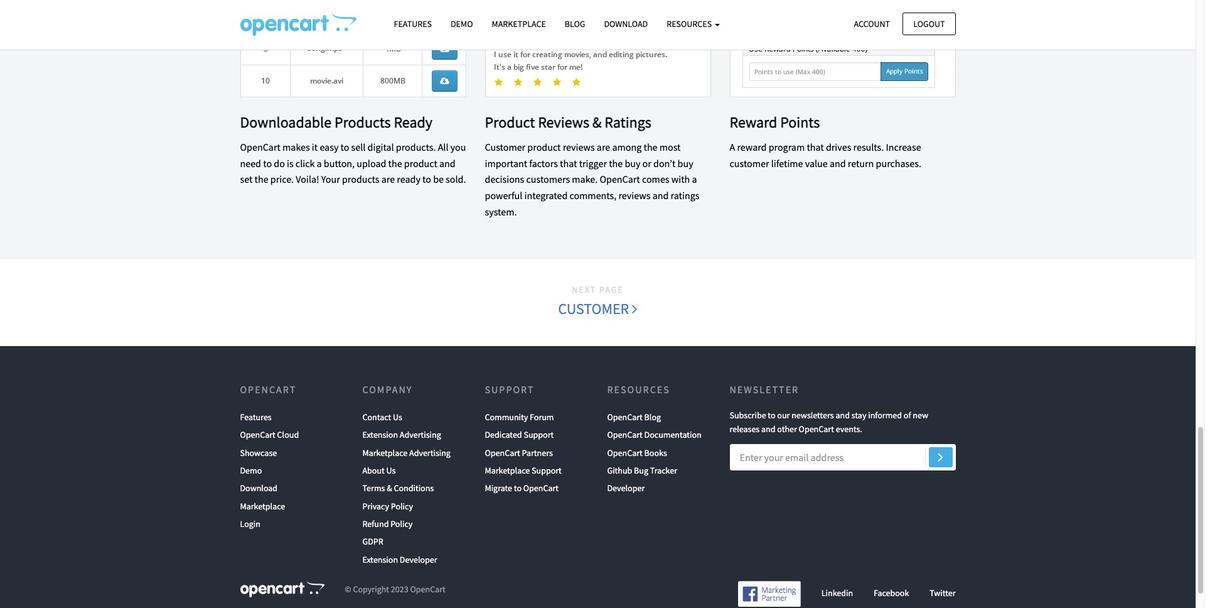 Task type: vqa. For each thing, say whether or not it's contained in the screenshot.
Success Stories
no



Task type: locate. For each thing, give the bounding box(es) containing it.
us right about
[[387, 465, 396, 476]]

1 horizontal spatial that
[[807, 141, 825, 153]]

1 vertical spatial that
[[560, 157, 578, 170]]

download for demo
[[240, 483, 278, 494]]

stay
[[852, 409, 867, 421]]

products
[[342, 173, 380, 186]]

0 vertical spatial extension
[[363, 429, 398, 440]]

marketplace inside marketplace support link
[[485, 465, 530, 476]]

0 horizontal spatial a
[[317, 157, 322, 170]]

1 policy from the top
[[391, 500, 413, 512]]

github bug tracker
[[608, 465, 678, 476]]

demo for the leftmost demo link
[[240, 465, 262, 476]]

product
[[528, 141, 561, 153], [404, 157, 438, 170]]

1 vertical spatial extension
[[363, 554, 398, 565]]

product inside customer product reviews are among the most important factors that trigger the buy or don't buy decisions customers make. opencart comes with a powerful integrated comments, reviews and ratings system.
[[528, 141, 561, 153]]

1 horizontal spatial developer
[[608, 483, 645, 494]]

buy left or
[[625, 157, 641, 170]]

opencart cloud
[[240, 429, 299, 440]]

1 vertical spatial angle right image
[[939, 449, 944, 464]]

download down showcase link
[[240, 483, 278, 494]]

system.
[[485, 205, 517, 218]]

marketplace
[[492, 18, 546, 30], [363, 447, 408, 458], [485, 465, 530, 476], [240, 500, 285, 512]]

2023
[[391, 584, 409, 595]]

comes
[[643, 173, 670, 186]]

the
[[644, 141, 658, 153], [389, 157, 402, 170], [609, 157, 623, 170], [255, 173, 269, 186]]

1 vertical spatial customer
[[559, 299, 633, 318]]

that up make.
[[560, 157, 578, 170]]

0 horizontal spatial download link
[[240, 479, 278, 497]]

opencart inside subscribe to our newsletters and stay informed of new releases and other opencart events.
[[799, 423, 835, 435]]

1 horizontal spatial features
[[394, 18, 432, 30]]

0 horizontal spatial buy
[[625, 157, 641, 170]]

marketplace inside marketplace advertising 'link'
[[363, 447, 408, 458]]

0 vertical spatial product
[[528, 141, 561, 153]]

1 horizontal spatial download
[[605, 18, 648, 30]]

to left do
[[263, 157, 272, 170]]

support up community
[[485, 383, 535, 395]]

us inside 'link'
[[387, 465, 396, 476]]

marketplace left blog link
[[492, 18, 546, 30]]

product down the products. on the left top
[[404, 157, 438, 170]]

comments,
[[570, 189, 617, 202]]

0 vertical spatial demo
[[451, 18, 473, 30]]

newsletter
[[730, 383, 800, 395]]

that up value
[[807, 141, 825, 153]]

to left be
[[423, 173, 431, 186]]

features link for demo
[[385, 13, 442, 35]]

reviews up trigger
[[563, 141, 595, 153]]

marketplace for marketplace support
[[485, 465, 530, 476]]

twitter link
[[930, 587, 956, 599]]

1 horizontal spatial &
[[593, 112, 602, 132]]

us for contact us
[[393, 411, 403, 423]]

1 vertical spatial support
[[524, 429, 554, 440]]

opencart down opencart blog link at the bottom
[[608, 429, 643, 440]]

1 horizontal spatial product
[[528, 141, 561, 153]]

1 horizontal spatial download link
[[595, 13, 658, 35]]

showcase
[[240, 447, 277, 458]]

features link for opencart cloud
[[240, 408, 272, 426]]

policy inside refund policy link
[[391, 518, 413, 530]]

1 vertical spatial demo link
[[240, 462, 262, 479]]

showcase link
[[240, 444, 277, 462]]

customer down next page
[[559, 299, 633, 318]]

1 vertical spatial developer
[[400, 554, 438, 565]]

opencart image
[[240, 581, 324, 598]]

0 vertical spatial advertising
[[400, 429, 441, 440]]

product
[[485, 112, 535, 132]]

ratings
[[671, 189, 700, 202]]

0 vertical spatial marketplace link
[[483, 13, 556, 35]]

marketplace up login
[[240, 500, 285, 512]]

1 horizontal spatial customer
[[559, 299, 633, 318]]

1 vertical spatial policy
[[391, 518, 413, 530]]

advertising down extension advertising 'link' at the left of page
[[410, 447, 451, 458]]

marketplace inside marketplace "link"
[[492, 18, 546, 30]]

0 vertical spatial &
[[593, 112, 602, 132]]

opencart up showcase
[[240, 429, 276, 440]]

0 horizontal spatial download
[[240, 483, 278, 494]]

developer down "github"
[[608, 483, 645, 494]]

product up the factors
[[528, 141, 561, 153]]

0 horizontal spatial customer
[[485, 141, 526, 153]]

1 vertical spatial features link
[[240, 408, 272, 426]]

about us link
[[363, 462, 396, 479]]

are left ready
[[382, 173, 395, 186]]

policy down terms & conditions link
[[391, 500, 413, 512]]

a right the with
[[692, 173, 698, 186]]

1 vertical spatial are
[[382, 173, 395, 186]]

opencart
[[240, 141, 281, 153], [600, 173, 641, 186], [240, 383, 297, 395], [608, 411, 643, 423], [799, 423, 835, 435], [240, 429, 276, 440], [608, 429, 643, 440], [485, 447, 521, 458], [608, 447, 643, 458], [524, 483, 559, 494], [410, 584, 446, 595]]

1 horizontal spatial buy
[[678, 157, 694, 170]]

logout link
[[903, 12, 956, 35]]

developer link
[[608, 479, 645, 497]]

customer inside customer product reviews are among the most important factors that trigger the buy or don't buy decisions customers make. opencart comes with a powerful integrated comments, reviews and ratings system.
[[485, 141, 526, 153]]

extension inside extension developer link
[[363, 554, 398, 565]]

extension down 'contact us' link
[[363, 429, 398, 440]]

and inside customer product reviews are among the most important factors that trigger the buy or don't buy decisions customers make. opencart comes with a powerful integrated comments, reviews and ratings system.
[[653, 189, 669, 202]]

1 horizontal spatial are
[[597, 141, 611, 153]]

us up extension advertising
[[393, 411, 403, 423]]

opencart up "github"
[[608, 447, 643, 458]]

marketplace up migrate
[[485, 465, 530, 476]]

0 vertical spatial a
[[317, 157, 322, 170]]

0 horizontal spatial demo
[[240, 465, 262, 476]]

privacy
[[363, 500, 389, 512]]

0 vertical spatial policy
[[391, 500, 413, 512]]

1 vertical spatial product
[[404, 157, 438, 170]]

contact us
[[363, 411, 403, 423]]

opencart books
[[608, 447, 668, 458]]

opencart inside customer product reviews are among the most important factors that trigger the buy or don't buy decisions customers make. opencart comes with a powerful integrated comments, reviews and ratings system.
[[600, 173, 641, 186]]

0 vertical spatial download
[[605, 18, 648, 30]]

account link
[[844, 12, 901, 35]]

advertising up 'marketplace advertising'
[[400, 429, 441, 440]]

our
[[778, 409, 790, 421]]

to left our
[[768, 409, 776, 421]]

0 vertical spatial developer
[[608, 483, 645, 494]]

purchases.
[[877, 157, 922, 170]]

extension for extension advertising
[[363, 429, 398, 440]]

demo inside demo link
[[451, 18, 473, 30]]

0 horizontal spatial angle right image
[[633, 301, 638, 316]]

are up trigger
[[597, 141, 611, 153]]

marketplace for the rightmost marketplace "link"
[[492, 18, 546, 30]]

0 horizontal spatial &
[[387, 483, 392, 494]]

that
[[807, 141, 825, 153], [560, 157, 578, 170]]

products.
[[396, 141, 436, 153]]

1 vertical spatial download
[[240, 483, 278, 494]]

policy for privacy policy
[[391, 500, 413, 512]]

1 horizontal spatial demo
[[451, 18, 473, 30]]

and
[[440, 157, 456, 170], [830, 157, 846, 170], [653, 189, 669, 202], [836, 409, 850, 421], [762, 423, 776, 435]]

download link for demo
[[240, 479, 278, 497]]

features for opencart cloud
[[240, 411, 272, 423]]

and down all
[[440, 157, 456, 170]]

or
[[643, 157, 652, 170]]

advertising
[[400, 429, 441, 440], [410, 447, 451, 458]]

twitter
[[930, 587, 956, 599]]

0 horizontal spatial are
[[382, 173, 395, 186]]

angle right image
[[633, 301, 638, 316], [939, 449, 944, 464]]

customer link
[[558, 297, 639, 321]]

opencart right 2023
[[410, 584, 446, 595]]

2 buy from the left
[[678, 157, 694, 170]]

0 vertical spatial features
[[394, 18, 432, 30]]

it
[[312, 141, 318, 153]]

to inside subscribe to our newsletters and stay informed of new releases and other opencart events.
[[768, 409, 776, 421]]

among
[[613, 141, 642, 153]]

are inside 'opencart makes it easy to sell digital products. all you need to do is click a button, upload the product and set the price. voila! your products are ready to be sold.'
[[382, 173, 395, 186]]

results.
[[854, 141, 885, 153]]

click
[[296, 157, 315, 170]]

and down drives in the top right of the page
[[830, 157, 846, 170]]

resources
[[667, 18, 714, 30], [608, 383, 671, 395]]

opencart down newsletters
[[799, 423, 835, 435]]

events.
[[836, 423, 863, 435]]

customer inside 'link'
[[559, 299, 633, 318]]

reward points
[[730, 112, 820, 132]]

0 horizontal spatial features link
[[240, 408, 272, 426]]

policy inside privacy policy link
[[391, 500, 413, 512]]

informed
[[869, 409, 903, 421]]

blog
[[565, 18, 586, 30], [645, 411, 661, 423]]

blog link
[[556, 13, 595, 35]]

0 horizontal spatial that
[[560, 157, 578, 170]]

policy down privacy policy link
[[391, 518, 413, 530]]

1 vertical spatial a
[[692, 173, 698, 186]]

0 vertical spatial angle right image
[[633, 301, 638, 316]]

1 vertical spatial demo
[[240, 465, 262, 476]]

a
[[317, 157, 322, 170], [692, 173, 698, 186]]

customer up important on the top of page
[[485, 141, 526, 153]]

opencart up need
[[240, 141, 281, 153]]

other
[[778, 423, 798, 435]]

2 vertical spatial support
[[532, 465, 562, 476]]

support down partners
[[532, 465, 562, 476]]

2 extension from the top
[[363, 554, 398, 565]]

0 vertical spatial customer
[[485, 141, 526, 153]]

reviews down comes
[[619, 189, 651, 202]]

1 horizontal spatial demo link
[[442, 13, 483, 35]]

0 vertical spatial support
[[485, 383, 535, 395]]

tracker
[[651, 465, 678, 476]]

that inside customer product reviews are among the most important factors that trigger the buy or don't buy decisions customers make. opencart comes with a powerful integrated comments, reviews and ratings system.
[[560, 157, 578, 170]]

0 vertical spatial are
[[597, 141, 611, 153]]

1 vertical spatial advertising
[[410, 447, 451, 458]]

0 horizontal spatial marketplace link
[[240, 497, 285, 515]]

products
[[335, 112, 391, 132]]

migrate to opencart
[[485, 483, 559, 494]]

facebook
[[874, 587, 910, 599]]

&
[[593, 112, 602, 132], [387, 483, 392, 494]]

1 horizontal spatial angle right image
[[939, 449, 944, 464]]

don't
[[654, 157, 676, 170]]

marketplace advertising
[[363, 447, 451, 458]]

1 vertical spatial features
[[240, 411, 272, 423]]

opencart cloud link
[[240, 426, 299, 444]]

and inside a reward program that drives results. increase customer lifetime value and return purchases.
[[830, 157, 846, 170]]

gdpr link
[[363, 533, 384, 551]]

button,
[[324, 157, 355, 170]]

0 vertical spatial us
[[393, 411, 403, 423]]

and down comes
[[653, 189, 669, 202]]

marketplace for marketplace advertising
[[363, 447, 408, 458]]

marketplace up about us
[[363, 447, 408, 458]]

1 vertical spatial &
[[387, 483, 392, 494]]

& left ratings at the right top of the page
[[593, 112, 602, 132]]

developer up 2023
[[400, 554, 438, 565]]

0 horizontal spatial features
[[240, 411, 272, 423]]

2 policy from the top
[[391, 518, 413, 530]]

0 vertical spatial download link
[[595, 13, 658, 35]]

linkedin
[[822, 587, 854, 599]]

download link for blog
[[595, 13, 658, 35]]

1 vertical spatial reviews
[[619, 189, 651, 202]]

© copyright 2023 opencart
[[345, 584, 446, 595]]

cloud
[[277, 429, 299, 440]]

1 vertical spatial blog
[[645, 411, 661, 423]]

download right blog link
[[605, 18, 648, 30]]

0 vertical spatial that
[[807, 141, 825, 153]]

features
[[394, 18, 432, 30], [240, 411, 272, 423]]

next page
[[572, 284, 624, 295]]

downloadable products ready
[[240, 112, 433, 132]]

customer
[[485, 141, 526, 153], [559, 299, 633, 318]]

0 vertical spatial blog
[[565, 18, 586, 30]]

1 vertical spatial download link
[[240, 479, 278, 497]]

opencart up the comments,
[[600, 173, 641, 186]]

page
[[600, 284, 624, 295]]

0 vertical spatial features link
[[385, 13, 442, 35]]

us for about us
[[387, 465, 396, 476]]

powerful
[[485, 189, 523, 202]]

policy
[[391, 500, 413, 512], [391, 518, 413, 530]]

product reviews & ratings
[[485, 112, 652, 132]]

0 vertical spatial demo link
[[442, 13, 483, 35]]

0 vertical spatial reviews
[[563, 141, 595, 153]]

& right terms
[[387, 483, 392, 494]]

product inside 'opencart makes it easy to sell digital products. all you need to do is click a button, upload the product and set the price. voila! your products are ready to be sold.'
[[404, 157, 438, 170]]

need
[[240, 157, 261, 170]]

and inside 'opencart makes it easy to sell digital products. all you need to do is click a button, upload the product and set the price. voila! your products are ready to be sold.'
[[440, 157, 456, 170]]

1 extension from the top
[[363, 429, 398, 440]]

extension advertising
[[363, 429, 441, 440]]

buy up the with
[[678, 157, 694, 170]]

1 vertical spatial us
[[387, 465, 396, 476]]

1 horizontal spatial features link
[[385, 13, 442, 35]]

0 horizontal spatial product
[[404, 157, 438, 170]]

marketplace link
[[483, 13, 556, 35], [240, 497, 285, 515]]

extension inside extension advertising 'link'
[[363, 429, 398, 440]]

a right click
[[317, 157, 322, 170]]

the up or
[[644, 141, 658, 153]]

a
[[730, 141, 736, 153]]

reward
[[738, 141, 767, 153]]

1 horizontal spatial a
[[692, 173, 698, 186]]

ratings
[[605, 112, 652, 132]]

to
[[341, 141, 349, 153], [263, 157, 272, 170], [423, 173, 431, 186], [768, 409, 776, 421], [514, 483, 522, 494]]

support up partners
[[524, 429, 554, 440]]

extension down gdpr link
[[363, 554, 398, 565]]



Task type: describe. For each thing, give the bounding box(es) containing it.
terms & conditions
[[363, 483, 434, 494]]

refund
[[363, 518, 389, 530]]

voila!
[[296, 173, 320, 186]]

opencart makes it easy to sell digital products. all you need to do is click a button, upload the product and set the price. voila! your products are ready to be sold.
[[240, 141, 466, 186]]

1 horizontal spatial marketplace link
[[483, 13, 556, 35]]

books
[[645, 447, 668, 458]]

make.
[[572, 173, 598, 186]]

program
[[769, 141, 805, 153]]

contact us link
[[363, 408, 403, 426]]

migrate
[[485, 483, 513, 494]]

value
[[806, 157, 828, 170]]

opencart documentation link
[[608, 426, 702, 444]]

forum
[[530, 411, 554, 423]]

sell
[[351, 141, 366, 153]]

privacy policy link
[[363, 497, 413, 515]]

opencart down dedicated
[[485, 447, 521, 458]]

github bug tracker link
[[608, 462, 678, 479]]

a inside customer product reviews are among the most important factors that trigger the buy or don't buy decisions customers make. opencart comes with a powerful integrated comments, reviews and ratings system.
[[692, 173, 698, 186]]

partners
[[522, 447, 553, 458]]

extension for extension developer
[[363, 554, 398, 565]]

extension developer link
[[363, 551, 438, 569]]

easy
[[320, 141, 339, 153]]

be
[[433, 173, 444, 186]]

©
[[345, 584, 352, 595]]

logout
[[914, 18, 946, 29]]

0 horizontal spatial developer
[[400, 554, 438, 565]]

1 horizontal spatial reviews
[[619, 189, 651, 202]]

0 horizontal spatial reviews
[[563, 141, 595, 153]]

1 vertical spatial marketplace link
[[240, 497, 285, 515]]

downloadable products ready image
[[240, 0, 466, 98]]

0 horizontal spatial blog
[[565, 18, 586, 30]]

documentation
[[645, 429, 702, 440]]

the up ready
[[389, 157, 402, 170]]

and left other
[[762, 423, 776, 435]]

0 horizontal spatial demo link
[[240, 462, 262, 479]]

extension advertising link
[[363, 426, 441, 444]]

marketplace for the bottom marketplace "link"
[[240, 500, 285, 512]]

opencart - features image
[[240, 13, 356, 36]]

gdpr
[[363, 536, 384, 547]]

ready
[[394, 112, 433, 132]]

dedicated support link
[[485, 426, 554, 444]]

the right set
[[255, 173, 269, 186]]

about us
[[363, 465, 396, 476]]

of
[[904, 409, 912, 421]]

customers
[[527, 173, 570, 186]]

customer product reviews are among the most important factors that trigger the buy or don't buy decisions customers make. opencart comes with a powerful integrated comments, reviews and ratings system.
[[485, 141, 700, 218]]

product reviews & retings image
[[485, 0, 711, 98]]

advertising for extension advertising
[[400, 429, 441, 440]]

marketplace support
[[485, 465, 562, 476]]

your
[[322, 173, 340, 186]]

makes
[[283, 141, 310, 153]]

terms & conditions link
[[363, 479, 434, 497]]

subscribe
[[730, 409, 767, 421]]

important
[[485, 157, 528, 170]]

trigger
[[580, 157, 607, 170]]

marketplace advertising link
[[363, 444, 451, 462]]

is
[[287, 157, 294, 170]]

bug
[[634, 465, 649, 476]]

angle right image inside customer 'link'
[[633, 301, 638, 316]]

reward
[[730, 112, 778, 132]]

policy for refund policy
[[391, 518, 413, 530]]

to left sell
[[341, 141, 349, 153]]

1 buy from the left
[[625, 157, 641, 170]]

facebook marketing partner image
[[739, 581, 801, 607]]

community
[[485, 411, 528, 423]]

drives
[[827, 141, 852, 153]]

are inside customer product reviews are among the most important factors that trigger the buy or don't buy decisions customers make. opencart comes with a powerful integrated comments, reviews and ratings system.
[[597, 141, 611, 153]]

sold.
[[446, 173, 466, 186]]

a inside 'opencart makes it easy to sell digital products. all you need to do is click a button, upload the product and set the price. voila! your products are ready to be sold.'
[[317, 157, 322, 170]]

releases
[[730, 423, 760, 435]]

points
[[781, 112, 820, 132]]

login link
[[240, 515, 261, 533]]

1 horizontal spatial blog
[[645, 411, 661, 423]]

with
[[672, 173, 690, 186]]

to down marketplace support link
[[514, 483, 522, 494]]

and up events.
[[836, 409, 850, 421]]

advertising for marketplace advertising
[[410, 447, 451, 458]]

about
[[363, 465, 385, 476]]

extension developer
[[363, 554, 438, 565]]

demo for right demo link
[[451, 18, 473, 30]]

set
[[240, 173, 253, 186]]

0 vertical spatial resources
[[667, 18, 714, 30]]

newsletters
[[792, 409, 835, 421]]

reward points image
[[730, 0, 956, 98]]

support for dedicated
[[524, 429, 554, 440]]

login
[[240, 518, 261, 530]]

all
[[438, 141, 449, 153]]

digital
[[368, 141, 394, 153]]

customer for customer product reviews are among the most important factors that trigger the buy or don't buy decisions customers make. opencart comes with a powerful integrated comments, reviews and ratings system.
[[485, 141, 526, 153]]

opencart documentation
[[608, 429, 702, 440]]

opencart up opencart cloud
[[240, 383, 297, 395]]

customer for customer
[[559, 299, 633, 318]]

subscribe to our newsletters and stay informed of new releases and other opencart events.
[[730, 409, 929, 435]]

refund policy link
[[363, 515, 413, 533]]

facebook link
[[874, 587, 910, 599]]

customer
[[730, 157, 770, 170]]

opencart blog link
[[608, 408, 661, 426]]

opencart down marketplace support link
[[524, 483, 559, 494]]

terms
[[363, 483, 385, 494]]

1 vertical spatial resources
[[608, 383, 671, 395]]

contact
[[363, 411, 391, 423]]

conditions
[[394, 483, 434, 494]]

opencart inside 'opencart makes it easy to sell digital products. all you need to do is click a button, upload the product and set the price. voila! your products are ready to be sold.'
[[240, 141, 281, 153]]

Enter your email address text field
[[730, 444, 956, 470]]

that inside a reward program that drives results. increase customer lifetime value and return purchases.
[[807, 141, 825, 153]]

opencart partners link
[[485, 444, 553, 462]]

a reward program that drives results. increase customer lifetime value and return purchases.
[[730, 141, 922, 170]]

the down among
[[609, 157, 623, 170]]

community forum link
[[485, 408, 554, 426]]

lifetime
[[772, 157, 804, 170]]

migrate to opencart link
[[485, 479, 559, 497]]

github
[[608, 465, 633, 476]]

factors
[[530, 157, 558, 170]]

dedicated support
[[485, 429, 554, 440]]

features for demo
[[394, 18, 432, 30]]

support for marketplace
[[532, 465, 562, 476]]

opencart up opencart documentation
[[608, 411, 643, 423]]

ready
[[397, 173, 421, 186]]

new
[[913, 409, 929, 421]]

download for blog
[[605, 18, 648, 30]]

increase
[[887, 141, 922, 153]]



